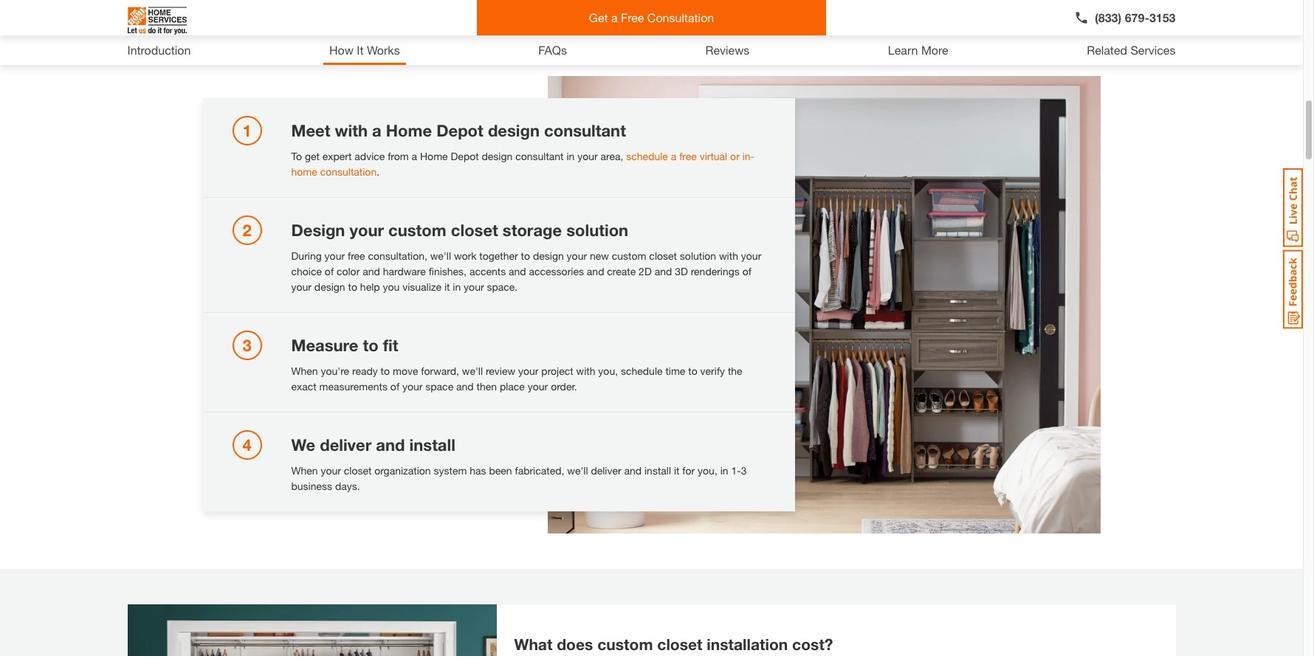Task type: describe. For each thing, give the bounding box(es) containing it.
hardware
[[383, 265, 426, 278]]

design up "schedule a free virtual or in- home consultation"
[[488, 121, 540, 140]]

to right time
[[688, 365, 698, 377]]

you
[[383, 281, 400, 293]]

free for consultation,
[[348, 250, 365, 262]]

get a free consultation button
[[477, 0, 826, 35]]

(833) 679-3153 link
[[1074, 9, 1176, 27]]

when for measure
[[291, 365, 318, 377]]

and up space.
[[509, 265, 526, 278]]

order.
[[551, 380, 577, 393]]

0 vertical spatial home
[[386, 121, 432, 140]]

closet inside during your free consultation, we'll work together to design your new custom closet solution with your choice of color and hardware finishes, accents and accessories and create 2d and 3d renderings of your design to help you visualize it in your space.
[[649, 250, 677, 262]]

in inside during your free consultation, we'll work together to design your new custom closet solution with your choice of color and hardware finishes, accents and accessories and create 2d and 3d renderings of your design to help you visualize it in your space.
[[453, 281, 461, 293]]

consultation
[[320, 165, 377, 178]]

4
[[242, 436, 251, 455]]

.
[[377, 165, 380, 178]]

system
[[434, 464, 467, 477]]

what does custom closet installation cost? link
[[127, 605, 1176, 656]]

for
[[682, 464, 695, 477]]

deliver inside when your closet organization system has been fabricated, we'll deliver and install it for you, in 1-3 business days.
[[591, 464, 621, 477]]

design up accessories
[[533, 250, 564, 262]]

we'll inside when you're ready to move forward, we'll review your project with you, schedule time to verify the exact measurements of your space and then place your order.
[[462, 365, 483, 377]]

free for virtual
[[679, 150, 697, 162]]

to down color
[[348, 281, 357, 293]]

a right from
[[412, 150, 417, 162]]

to
[[291, 150, 302, 162]]

learn more
[[888, 43, 949, 57]]

during your free consultation, we'll work together to design your new custom closet solution with your choice of color and hardware finishes, accents and accessories and create 2d and 3d renderings of your design to help you visualize it in your space.
[[291, 250, 761, 293]]

renderings
[[691, 265, 740, 278]]

1 horizontal spatial in
[[567, 150, 575, 162]]

closet organization image
[[127, 605, 497, 656]]

0 horizontal spatial how it works
[[329, 43, 400, 57]]

finishes,
[[429, 265, 467, 278]]

reviews
[[706, 43, 750, 57]]

3d
[[675, 265, 688, 278]]

1-
[[731, 464, 741, 477]]

and inside when you're ready to move forward, we'll review your project with you, schedule time to verify the exact measurements of your space and then place your order.
[[456, 380, 474, 393]]

schedule a free virtual or in- home consultation link
[[291, 150, 755, 178]]

accents
[[470, 265, 506, 278]]

it inside during your free consultation, we'll work together to design your new custom closet solution with your choice of color and hardware finishes, accents and accessories and create 2d and 3d renderings of your design to help you visualize it in your space.
[[444, 281, 450, 293]]

0 horizontal spatial install
[[409, 436, 455, 455]]

place
[[500, 380, 525, 393]]

installation
[[707, 636, 788, 654]]

then
[[477, 380, 497, 393]]

custom for does
[[597, 636, 653, 654]]

to get expert advice from a home depot design consultant in your area,
[[291, 150, 626, 162]]

we
[[291, 436, 315, 455]]

new
[[590, 250, 609, 262]]

services
[[1131, 43, 1176, 57]]

1
[[242, 121, 251, 140]]

ready
[[352, 365, 378, 377]]

to left the fit
[[363, 336, 379, 355]]

space.
[[487, 281, 518, 293]]

does
[[557, 636, 593, 654]]

learn
[[888, 43, 918, 57]]

to left move
[[381, 365, 390, 377]]

color
[[337, 265, 360, 278]]

home
[[291, 165, 317, 178]]

in-
[[743, 150, 755, 162]]

0 horizontal spatial works
[[367, 43, 400, 57]]

0 horizontal spatial how
[[329, 43, 354, 57]]

meet
[[291, 121, 330, 140]]

days.
[[335, 480, 360, 492]]

1 vertical spatial depot
[[451, 150, 479, 162]]

free
[[621, 10, 644, 24]]

consultation,
[[368, 250, 427, 262]]

1 vertical spatial home
[[420, 150, 448, 162]]

visualize
[[403, 281, 442, 293]]

design down meet with a home depot design consultant
[[482, 150, 513, 162]]

design
[[291, 221, 345, 240]]

of inside when you're ready to move forward, we'll review your project with you, schedule time to verify the exact measurements of your space and then place your order.
[[390, 380, 399, 393]]

and up organization
[[376, 436, 405, 455]]

been
[[489, 464, 512, 477]]

0 vertical spatial 3
[[242, 336, 251, 355]]

related
[[1087, 43, 1127, 57]]

accessories
[[529, 265, 584, 278]]

with inside when you're ready to move forward, we'll review your project with you, schedule time to verify the exact measurements of your space and then place your order.
[[576, 365, 595, 377]]

(833)
[[1095, 10, 1122, 24]]

do it for you logo image
[[127, 1, 186, 41]]

0 horizontal spatial solution
[[566, 221, 628, 240]]

2d
[[639, 265, 652, 278]]

3153
[[1150, 10, 1176, 24]]

faqs
[[538, 43, 567, 57]]

get
[[589, 10, 608, 24]]

when you're ready to move forward, we'll review your project with you, schedule time to verify the exact measurements of your space and then place your order.
[[291, 365, 743, 393]]

a inside "schedule a free virtual or in- home consultation"
[[671, 150, 677, 162]]

from
[[388, 150, 409, 162]]

fit
[[383, 336, 398, 355]]

get a free consultation
[[589, 10, 714, 24]]

or
[[730, 150, 740, 162]]

together
[[479, 250, 518, 262]]

get
[[305, 150, 320, 162]]

it inside when your closet organization system has been fabricated, we'll deliver and install it for you, in 1-3 business days.
[[674, 464, 680, 477]]

cost?
[[792, 636, 833, 654]]

1 horizontal spatial it
[[634, 18, 649, 46]]

work
[[454, 250, 477, 262]]

more
[[921, 43, 949, 57]]



Task type: vqa. For each thing, say whether or not it's contained in the screenshot.


Task type: locate. For each thing, give the bounding box(es) containing it.
2 vertical spatial with
[[576, 365, 595, 377]]

depot up to get expert advice from a home depot design consultant in your area,
[[437, 121, 483, 140]]

we'll right fabricated,
[[567, 464, 588, 477]]

time
[[666, 365, 685, 377]]

0 horizontal spatial it
[[444, 281, 450, 293]]

free inside during your free consultation, we'll work together to design your new custom closet solution with your choice of color and hardware finishes, accents and accessories and create 2d and 3d renderings of your design to help you visualize it in your space.
[[348, 250, 365, 262]]

1 vertical spatial schedule
[[621, 365, 663, 377]]

schedule inside "schedule a free virtual or in- home consultation"
[[626, 150, 668, 162]]

0 vertical spatial depot
[[437, 121, 483, 140]]

verify
[[700, 365, 725, 377]]

virtual
[[700, 150, 727, 162]]

of right renderings
[[743, 265, 752, 278]]

and left 3d
[[655, 265, 672, 278]]

in left '1-'
[[720, 464, 728, 477]]

exact
[[291, 380, 317, 393]]

install up system
[[409, 436, 455, 455]]

1 vertical spatial install
[[645, 464, 671, 477]]

you, inside when you're ready to move forward, we'll review your project with you, schedule time to verify the exact measurements of your space and then place your order.
[[598, 365, 618, 377]]

2 vertical spatial in
[[720, 464, 728, 477]]

measurements
[[319, 380, 388, 393]]

0 vertical spatial when
[[291, 365, 318, 377]]

1 horizontal spatial how it works
[[576, 18, 727, 46]]

closet
[[451, 221, 498, 240], [649, 250, 677, 262], [344, 464, 372, 477], [657, 636, 703, 654]]

0 horizontal spatial it
[[357, 43, 364, 57]]

a right get
[[611, 10, 618, 24]]

during
[[291, 250, 322, 262]]

2 vertical spatial custom
[[597, 636, 653, 654]]

2 horizontal spatial with
[[719, 250, 738, 262]]

0 vertical spatial install
[[409, 436, 455, 455]]

of left color
[[325, 265, 334, 278]]

when up 'exact'
[[291, 365, 318, 377]]

0 vertical spatial custom
[[388, 221, 447, 240]]

1 horizontal spatial we'll
[[462, 365, 483, 377]]

install inside when your closet organization system has been fabricated, we'll deliver and install it for you, in 1-3 business days.
[[645, 464, 671, 477]]

install
[[409, 436, 455, 455], [645, 464, 671, 477]]

1 horizontal spatial how
[[576, 18, 627, 46]]

and left then
[[456, 380, 474, 393]]

1 when from the top
[[291, 365, 318, 377]]

with
[[335, 121, 368, 140], [719, 250, 738, 262], [576, 365, 595, 377]]

0 vertical spatial solution
[[566, 221, 628, 240]]

0 horizontal spatial you,
[[598, 365, 618, 377]]

a inside button
[[611, 10, 618, 24]]

what
[[514, 636, 553, 654]]

1 horizontal spatial you,
[[698, 464, 718, 477]]

0 vertical spatial you,
[[598, 365, 618, 377]]

1 horizontal spatial 3
[[741, 464, 747, 477]]

1 vertical spatial consultant
[[515, 150, 564, 162]]

1 horizontal spatial it
[[674, 464, 680, 477]]

design down color
[[314, 281, 345, 293]]

depot
[[437, 121, 483, 140], [451, 150, 479, 162]]

custom inside during your free consultation, we'll work together to design your new custom closet solution with your choice of color and hardware finishes, accents and accessories and create 2d and 3d renderings of your design to help you visualize it in your space.
[[612, 250, 646, 262]]

and left for
[[624, 464, 642, 477]]

in left the area,
[[567, 150, 575, 162]]

3 inside when your closet organization system has been fabricated, we'll deliver and install it for you, in 1-3 business days.
[[741, 464, 747, 477]]

closet inside when your closet organization system has been fabricated, we'll deliver and install it for you, in 1-3 business days.
[[344, 464, 372, 477]]

fabricated,
[[515, 464, 564, 477]]

and inside when your closet organization system has been fabricated, we'll deliver and install it for you, in 1-3 business days.
[[624, 464, 642, 477]]

schedule a free virtual or in- home consultation
[[291, 150, 755, 178]]

with up order. at the bottom of page
[[576, 365, 595, 377]]

1 horizontal spatial solution
[[680, 250, 716, 262]]

1 vertical spatial free
[[348, 250, 365, 262]]

1 vertical spatial we'll
[[462, 365, 483, 377]]

storage
[[503, 221, 562, 240]]

you, right for
[[698, 464, 718, 477]]

schedule left time
[[621, 365, 663, 377]]

0 vertical spatial it
[[444, 281, 450, 293]]

679-
[[1125, 10, 1150, 24]]

related services
[[1087, 43, 1176, 57]]

and down new
[[587, 265, 604, 278]]

when your closet organization system has been fabricated, we'll deliver and install it for you, in 1-3 business days.
[[291, 464, 747, 492]]

1 horizontal spatial with
[[576, 365, 595, 377]]

the
[[728, 365, 743, 377]]

free
[[679, 150, 697, 162], [348, 250, 365, 262]]

measure to fit
[[291, 336, 398, 355]]

1 horizontal spatial install
[[645, 464, 671, 477]]

with up renderings
[[719, 250, 738, 262]]

when inside when you're ready to move forward, we'll review your project with you, schedule time to verify the exact measurements of your space and then place your order.
[[291, 365, 318, 377]]

review
[[486, 365, 515, 377]]

in
[[567, 150, 575, 162], [453, 281, 461, 293], [720, 464, 728, 477]]

closet up 2d
[[649, 250, 677, 262]]

it down finishes,
[[444, 281, 450, 293]]

0 vertical spatial deliver
[[320, 436, 372, 455]]

a left virtual
[[671, 150, 677, 162]]

2 horizontal spatial we'll
[[567, 464, 588, 477]]

solution
[[566, 221, 628, 240], [680, 250, 716, 262]]

to
[[521, 250, 530, 262], [348, 281, 357, 293], [363, 336, 379, 355], [381, 365, 390, 377], [688, 365, 698, 377]]

0 horizontal spatial with
[[335, 121, 368, 140]]

closet left installation at the right bottom
[[657, 636, 703, 654]]

you, inside when your closet organization system has been fabricated, we'll deliver and install it for you, in 1-3 business days.
[[698, 464, 718, 477]]

1 horizontal spatial works
[[656, 18, 727, 46]]

free left virtual
[[679, 150, 697, 162]]

space
[[426, 380, 453, 393]]

live chat image
[[1283, 168, 1303, 247]]

0 horizontal spatial we'll
[[430, 250, 451, 262]]

we deliver and install
[[291, 436, 455, 455]]

you, right project
[[598, 365, 618, 377]]

expert
[[322, 150, 352, 162]]

1 vertical spatial you,
[[698, 464, 718, 477]]

forward,
[[421, 365, 459, 377]]

when for we
[[291, 464, 318, 477]]

2 vertical spatial we'll
[[567, 464, 588, 477]]

home down meet with a home depot design consultant
[[420, 150, 448, 162]]

1 vertical spatial in
[[453, 281, 461, 293]]

0 horizontal spatial in
[[453, 281, 461, 293]]

1 vertical spatial it
[[674, 464, 680, 477]]

2 horizontal spatial in
[[720, 464, 728, 477]]

schedule
[[626, 150, 668, 162], [621, 365, 663, 377]]

1 vertical spatial solution
[[680, 250, 716, 262]]

closet up work
[[451, 221, 498, 240]]

(833) 679-3153
[[1095, 10, 1176, 24]]

solution up new
[[566, 221, 628, 240]]

you,
[[598, 365, 618, 377], [698, 464, 718, 477]]

works
[[656, 18, 727, 46], [367, 43, 400, 57]]

2 horizontal spatial of
[[743, 265, 752, 278]]

meet with a home depot design consultant
[[291, 121, 626, 140]]

introduction
[[127, 43, 191, 57]]

0 vertical spatial in
[[567, 150, 575, 162]]

of down move
[[390, 380, 399, 393]]

project
[[541, 365, 573, 377]]

in inside when your closet organization system has been fabricated, we'll deliver and install it for you, in 1-3 business days.
[[720, 464, 728, 477]]

1 vertical spatial when
[[291, 464, 318, 477]]

has
[[470, 464, 486, 477]]

area,
[[601, 150, 623, 162]]

consultant
[[544, 121, 626, 140], [515, 150, 564, 162]]

when up business
[[291, 464, 318, 477]]

1 vertical spatial custom
[[612, 250, 646, 262]]

0 vertical spatial free
[[679, 150, 697, 162]]

feedback link image
[[1283, 250, 1303, 329]]

we'll up finishes,
[[430, 250, 451, 262]]

organization
[[375, 464, 431, 477]]

3
[[242, 336, 251, 355], [741, 464, 747, 477]]

2 when from the top
[[291, 464, 318, 477]]

consultant up the area,
[[544, 121, 626, 140]]

0 vertical spatial we'll
[[430, 250, 451, 262]]

create
[[607, 265, 636, 278]]

we'll inside during your free consultation, we'll work together to design your new custom closet solution with your choice of color and hardware finishes, accents and accessories and create 2d and 3d renderings of your design to help you visualize it in your space.
[[430, 250, 451, 262]]

depot down meet with a home depot design consultant
[[451, 150, 479, 162]]

your inside when your closet organization system has been fabricated, we'll deliver and install it for you, in 1-3 business days.
[[321, 464, 341, 477]]

what does custom closet installation cost?
[[514, 636, 833, 654]]

2
[[242, 221, 251, 240]]

solution inside during your free consultation, we'll work together to design your new custom closet solution with your choice of color and hardware finishes, accents and accessories and create 2d and 3d renderings of your design to help you visualize it in your space.
[[680, 250, 716, 262]]

deliver up days.
[[320, 436, 372, 455]]

0 horizontal spatial 3
[[242, 336, 251, 355]]

when
[[291, 365, 318, 377], [291, 464, 318, 477]]

schedule right the area,
[[626, 150, 668, 162]]

business
[[291, 480, 332, 492]]

closet up days.
[[344, 464, 372, 477]]

choice
[[291, 265, 322, 278]]

0 vertical spatial consultant
[[544, 121, 626, 140]]

when inside when your closet organization system has been fabricated, we'll deliver and install it for you, in 1-3 business days.
[[291, 464, 318, 477]]

solution up 3d
[[680, 250, 716, 262]]

custom up create
[[612, 250, 646, 262]]

we'll inside when your closet organization system has been fabricated, we'll deliver and install it for you, in 1-3 business days.
[[567, 464, 588, 477]]

a up advice
[[372, 121, 382, 140]]

1 vertical spatial with
[[719, 250, 738, 262]]

custom
[[388, 221, 447, 240], [612, 250, 646, 262], [597, 636, 653, 654]]

0 horizontal spatial of
[[325, 265, 334, 278]]

free up color
[[348, 250, 365, 262]]

install left for
[[645, 464, 671, 477]]

how
[[576, 18, 627, 46], [329, 43, 354, 57]]

custom up consultation,
[[388, 221, 447, 240]]

consultation
[[647, 10, 714, 24]]

home up from
[[386, 121, 432, 140]]

custom right does
[[597, 636, 653, 654]]

schedule inside when you're ready to move forward, we'll review your project with you, schedule time to verify the exact measurements of your space and then place your order.
[[621, 365, 663, 377]]

deliver right fabricated,
[[591, 464, 621, 477]]

1 horizontal spatial deliver
[[591, 464, 621, 477]]

measure
[[291, 336, 358, 355]]

with inside during your free consultation, we'll work together to design your new custom closet solution with your choice of color and hardware finishes, accents and accessories and create 2d and 3d renderings of your design to help you visualize it in your space.
[[719, 250, 738, 262]]

0 horizontal spatial deliver
[[320, 436, 372, 455]]

1 vertical spatial 3
[[741, 464, 747, 477]]

0 vertical spatial schedule
[[626, 150, 668, 162]]

design your custom closet storage solution
[[291, 221, 628, 240]]

1 horizontal spatial of
[[390, 380, 399, 393]]

free inside "schedule a free virtual or in- home consultation"
[[679, 150, 697, 162]]

0 horizontal spatial free
[[348, 250, 365, 262]]

we'll up then
[[462, 365, 483, 377]]

it left for
[[674, 464, 680, 477]]

1 horizontal spatial free
[[679, 150, 697, 162]]

we'll
[[430, 250, 451, 262], [462, 365, 483, 377], [567, 464, 588, 477]]

consultant left the area,
[[515, 150, 564, 162]]

move
[[393, 365, 418, 377]]

with up "expert"
[[335, 121, 368, 140]]

you're
[[321, 365, 349, 377]]

deliver
[[320, 436, 372, 455], [591, 464, 621, 477]]

advice
[[355, 150, 385, 162]]

a
[[611, 10, 618, 24], [372, 121, 382, 140], [412, 150, 417, 162], [671, 150, 677, 162]]

help
[[360, 281, 380, 293]]

custom for your
[[388, 221, 447, 240]]

to down storage
[[521, 250, 530, 262]]

0 vertical spatial with
[[335, 121, 368, 140]]

your
[[578, 150, 598, 162], [350, 221, 384, 240], [325, 250, 345, 262], [567, 250, 587, 262], [741, 250, 761, 262], [291, 281, 312, 293], [464, 281, 484, 293], [518, 365, 539, 377], [402, 380, 423, 393], [528, 380, 548, 393], [321, 464, 341, 477]]

in down finishes,
[[453, 281, 461, 293]]

and up the 'help'
[[363, 265, 380, 278]]

1 vertical spatial deliver
[[591, 464, 621, 477]]



